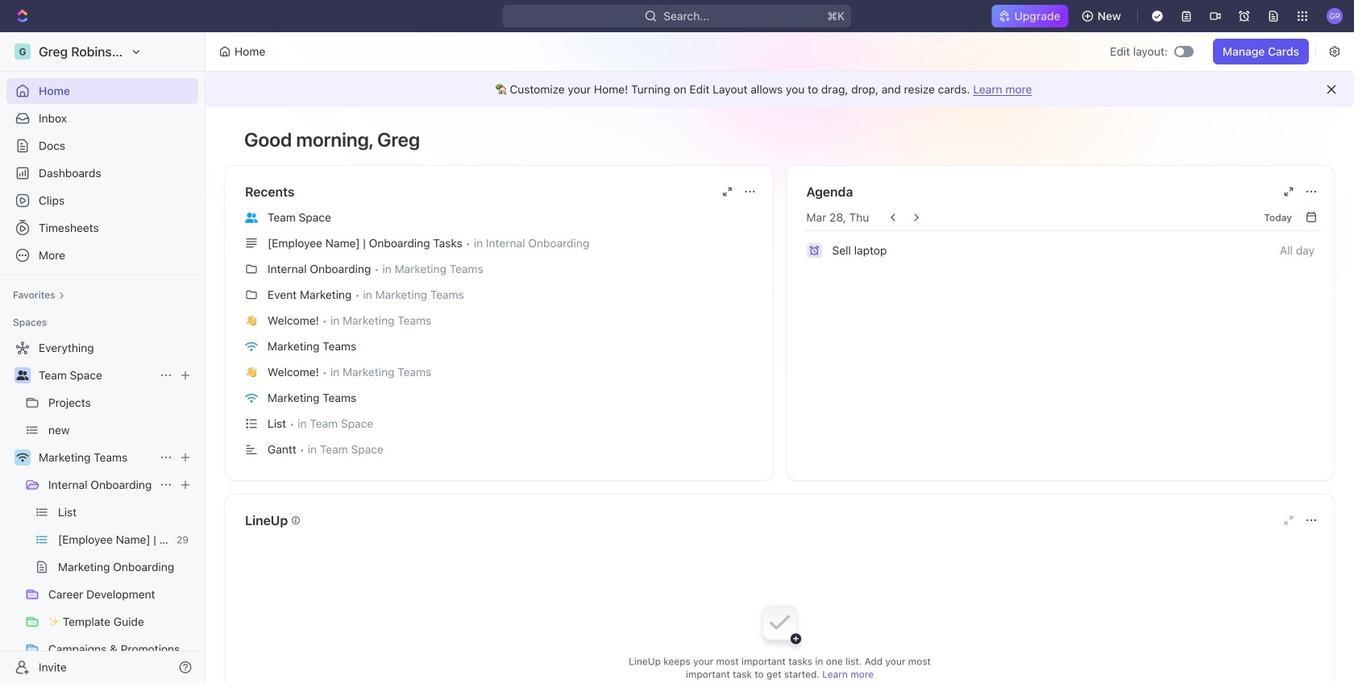 Task type: describe. For each thing, give the bounding box(es) containing it.
wifi image
[[245, 342, 258, 352]]

tree inside sidebar navigation
[[6, 335, 198, 684]]

sidebar navigation
[[0, 32, 209, 684]]



Task type: vqa. For each thing, say whether or not it's contained in the screenshot.
alert
yes



Task type: locate. For each thing, give the bounding box(es) containing it.
alert
[[206, 72, 1354, 107]]

1 vertical spatial wifi image
[[17, 453, 29, 463]]

user group image
[[245, 213, 258, 223]]

greg robinson's workspace, , element
[[15, 44, 31, 60]]

wifi image
[[245, 393, 258, 404], [17, 453, 29, 463]]

0 vertical spatial wifi image
[[245, 393, 258, 404]]

user group image
[[17, 371, 29, 380]]

0 horizontal spatial wifi image
[[17, 453, 29, 463]]

1 horizontal spatial wifi image
[[245, 393, 258, 404]]

tree
[[6, 335, 198, 684]]



